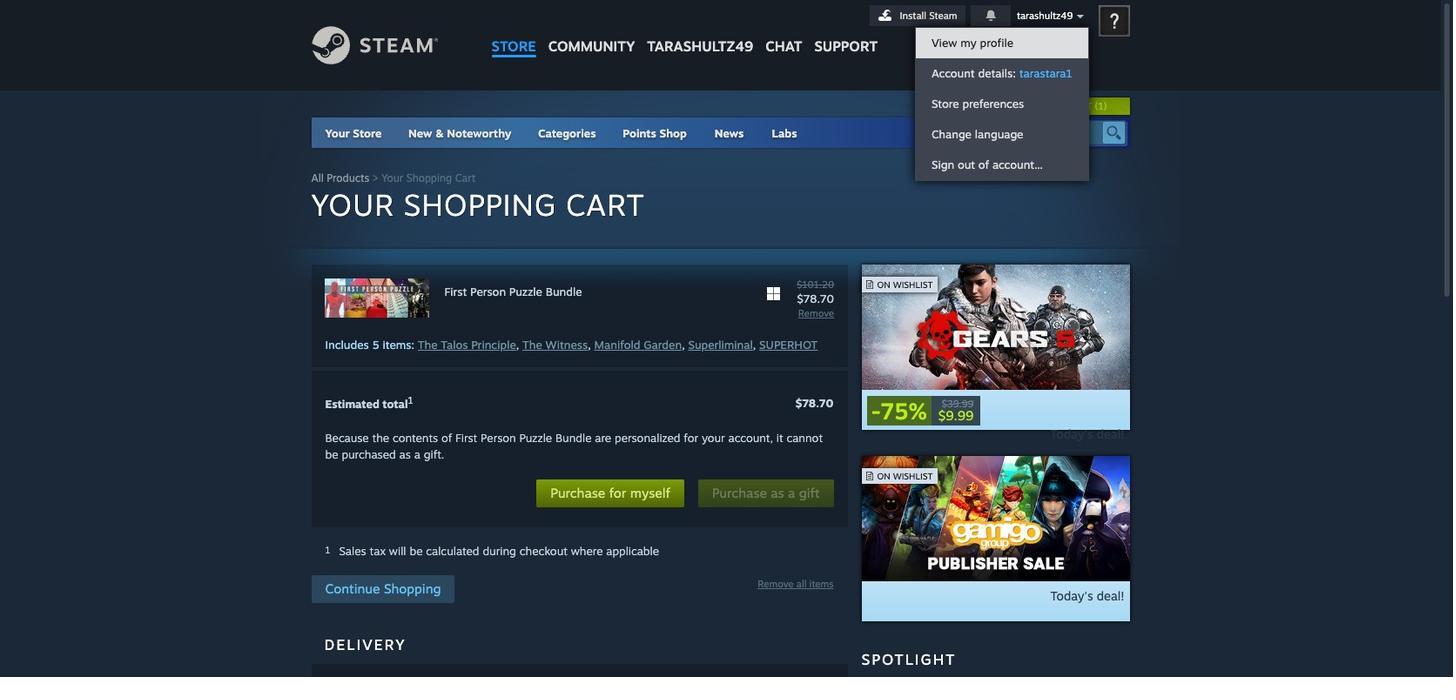 Task type: vqa. For each thing, say whether or not it's contained in the screenshot.
OS at the right bottom of the page
no



Task type: locate. For each thing, give the bounding box(es) containing it.
1 up contents
[[408, 395, 413, 407]]

1
[[1099, 100, 1104, 112], [408, 395, 413, 407], [325, 545, 330, 557]]

a down contents
[[414, 448, 421, 462]]

gift
[[799, 485, 820, 502]]

remove all items link
[[758, 578, 834, 590]]

0 vertical spatial your
[[325, 126, 350, 140]]

store up "change"
[[932, 97, 959, 111]]

0 vertical spatial 1
[[1099, 100, 1104, 112]]

0 vertical spatial on
[[878, 280, 891, 290]]

0 vertical spatial remove
[[799, 307, 834, 320]]

tarashultz49 up view my profile link
[[1017, 10, 1073, 22]]

all
[[311, 172, 324, 185]]

cart left (
[[1068, 100, 1092, 112]]

first person puzzle bundle link
[[445, 285, 582, 299]]

0 horizontal spatial be
[[325, 448, 338, 462]]

where
[[571, 545, 603, 559]]

noteworthy
[[447, 126, 512, 140]]

continue
[[325, 581, 380, 597]]

superhot
[[760, 338, 818, 352]]

0 vertical spatial deal!
[[1097, 427, 1125, 442]]

0 vertical spatial a
[[414, 448, 421, 462]]

deal!
[[1097, 427, 1125, 442], [1097, 589, 1125, 604]]

account details: tarastara1
[[932, 66, 1073, 80]]

remove inside the $101.20 $78.70 remove
[[799, 307, 834, 320]]

1 today's from the top
[[1051, 427, 1094, 442]]

tarashultz49 left chat
[[647, 37, 754, 55]]

, left manifold
[[588, 338, 591, 352]]

be down because
[[325, 448, 338, 462]]

shop
[[660, 126, 687, 140]]

during
[[483, 545, 516, 559]]

2 on wishlist from the top
[[878, 471, 938, 482]]

-75%
[[871, 397, 927, 425]]

1 horizontal spatial store
[[932, 97, 959, 111]]

all products link
[[311, 172, 369, 185]]

1 vertical spatial today's
[[1051, 589, 1094, 604]]

bundle inside because the contents of first person puzzle bundle are personalized for your account, it cannot be purchased as a gift.
[[556, 431, 592, 445]]

bundle left are
[[556, 431, 592, 445]]

$101.20 $78.70 remove
[[797, 279, 834, 320]]

1 left "sales"
[[325, 545, 330, 557]]

0 vertical spatial for
[[684, 431, 699, 445]]

1 vertical spatial today's deal!
[[1051, 589, 1125, 604]]

be right 'will'
[[410, 545, 423, 559]]

new & noteworthy link
[[408, 126, 512, 140]]

0 horizontal spatial 1
[[325, 545, 330, 557]]

of right the out
[[979, 158, 990, 172]]

of inside because the contents of first person puzzle bundle are personalized for your account, it cannot be purchased as a gift.
[[442, 431, 452, 445]]

install
[[900, 10, 927, 22]]

news link
[[701, 118, 758, 148]]

0 horizontal spatial a
[[414, 448, 421, 462]]

person right contents
[[481, 431, 516, 445]]

the left the witness
[[523, 338, 542, 352]]

2 horizontal spatial cart
[[1068, 100, 1092, 112]]

, left superliminal link
[[682, 338, 685, 352]]

your down products
[[311, 186, 394, 223]]

sign
[[932, 158, 955, 172]]

first up "talos"
[[445, 285, 467, 299]]

chat link
[[760, 0, 809, 59]]

estimated total 1
[[325, 395, 413, 411]]

profile
[[980, 36, 1014, 50]]

cart         ( 1 )
[[1068, 100, 1107, 112]]

a
[[414, 448, 421, 462], [788, 485, 796, 502]]

$78.70
[[797, 292, 834, 306], [796, 396, 834, 410]]

0 vertical spatial on wishlist
[[878, 280, 938, 290]]

1 vertical spatial person
[[481, 431, 516, 445]]

0 horizontal spatial store
[[353, 126, 382, 140]]

1 deal! from the top
[[1097, 427, 1125, 442]]

0 vertical spatial today's
[[1051, 427, 1094, 442]]

1 up search "text field" on the top right of page
[[1099, 100, 1104, 112]]

1 vertical spatial be
[[410, 545, 423, 559]]

account,
[[729, 431, 773, 445]]

are
[[595, 431, 612, 445]]

be inside because the contents of first person puzzle bundle are personalized for your account, it cannot be purchased as a gift.
[[325, 448, 338, 462]]

2 , from the left
[[588, 338, 591, 352]]

for left your
[[684, 431, 699, 445]]

0 vertical spatial person
[[470, 285, 506, 299]]

applicable
[[606, 545, 659, 559]]

0 horizontal spatial remove
[[758, 578, 794, 590]]

1 horizontal spatial 1
[[408, 395, 413, 407]]

1 vertical spatial for
[[609, 485, 627, 502]]

cart
[[1068, 100, 1092, 112], [455, 172, 476, 185], [566, 186, 645, 223]]

2 purchase from the left
[[712, 485, 767, 502]]

cart down new & noteworthy
[[455, 172, 476, 185]]

0 vertical spatial be
[[325, 448, 338, 462]]

steam
[[930, 10, 958, 22]]

talos
[[441, 338, 468, 352]]

1 horizontal spatial purchase
[[712, 485, 767, 502]]

sign out of account...
[[932, 158, 1043, 172]]

shopping down new
[[407, 172, 452, 185]]

continue shopping link
[[311, 575, 455, 603]]

1 on wishlist from the top
[[878, 280, 938, 290]]

the talos principle link
[[418, 338, 516, 352]]

products
[[327, 172, 369, 185]]

items
[[810, 578, 834, 590]]

superliminal link
[[688, 338, 753, 352]]

1 vertical spatial on
[[878, 471, 891, 482]]

1 vertical spatial a
[[788, 485, 796, 502]]

all
[[797, 578, 807, 590]]

the
[[418, 338, 438, 352], [523, 338, 542, 352]]

a left gift
[[788, 485, 796, 502]]

puzzle up the witness link
[[509, 285, 543, 299]]

1 horizontal spatial tarashultz49
[[1017, 10, 1073, 22]]

puzzle left are
[[520, 431, 552, 445]]

2 deal! from the top
[[1097, 589, 1125, 604]]

1 the from the left
[[418, 338, 438, 352]]

2 vertical spatial 1
[[325, 545, 330, 557]]

cart down points
[[566, 186, 645, 223]]

1 horizontal spatial as
[[771, 485, 785, 502]]

out
[[958, 158, 976, 172]]

2 the from the left
[[523, 338, 542, 352]]

$78.70 up cannot
[[796, 396, 834, 410]]

0 vertical spatial cart
[[1068, 100, 1092, 112]]

puzzle inside because the contents of first person puzzle bundle are personalized for your account, it cannot be purchased as a gift.
[[520, 431, 552, 445]]

sign out of account... link
[[916, 150, 1089, 180]]

bundle
[[546, 285, 582, 299], [556, 431, 592, 445]]

1 inside '1 sales tax will be calculated during checkout where applicable'
[[325, 545, 330, 557]]

purchase down account,
[[712, 485, 767, 502]]

on right $101.20
[[878, 280, 891, 290]]

as down contents
[[399, 448, 411, 462]]

remove link
[[799, 307, 834, 320]]

1 horizontal spatial the
[[523, 338, 542, 352]]

0 vertical spatial puzzle
[[509, 285, 543, 299]]

0 vertical spatial wishlist
[[893, 280, 933, 290]]

your up all products link
[[325, 126, 350, 140]]

0 horizontal spatial for
[[609, 485, 627, 502]]

3 , from the left
[[682, 338, 685, 352]]

, left superhot link
[[753, 338, 756, 352]]

first inside because the contents of first person puzzle bundle are personalized for your account, it cannot be purchased as a gift.
[[456, 431, 478, 445]]

for
[[684, 431, 699, 445], [609, 485, 627, 502]]

1 vertical spatial deal!
[[1097, 589, 1125, 604]]

2 horizontal spatial 1
[[1099, 100, 1104, 112]]

75%
[[881, 397, 927, 425]]

on down -
[[878, 471, 891, 482]]

support
[[815, 37, 878, 55]]

1 horizontal spatial cart
[[566, 186, 645, 223]]

purchase down because the contents of first person puzzle bundle are personalized for your account, it cannot be purchased as a gift.
[[551, 485, 606, 502]]

1 vertical spatial shopping
[[404, 186, 557, 223]]

1 inside estimated total 1
[[408, 395, 413, 407]]

1 horizontal spatial remove
[[799, 307, 834, 320]]

tarastara1
[[1020, 66, 1073, 80]]

0 vertical spatial as
[[399, 448, 411, 462]]

0 horizontal spatial the
[[418, 338, 438, 352]]

1 vertical spatial 1
[[408, 395, 413, 407]]

today's deal!
[[1051, 427, 1125, 442], [1051, 589, 1125, 604]]

estimated
[[325, 397, 380, 411]]

1 purchase from the left
[[551, 485, 606, 502]]

on
[[878, 280, 891, 290], [878, 471, 891, 482]]

purchase for myself link
[[537, 480, 684, 508]]

0 vertical spatial first
[[445, 285, 467, 299]]

on wishlist
[[878, 280, 938, 290], [878, 471, 938, 482]]

person up the principle
[[470, 285, 506, 299]]

purchase for purchase for myself
[[551, 485, 606, 502]]

1 vertical spatial store
[[353, 126, 382, 140]]

install steam link
[[870, 5, 965, 26]]

of
[[979, 158, 990, 172], [442, 431, 452, 445]]

myself
[[630, 485, 670, 502]]

$78.70 down $101.20
[[797, 292, 834, 306]]

shopping down noteworthy
[[404, 186, 557, 223]]

1 vertical spatial first
[[456, 431, 478, 445]]

store up >
[[353, 126, 382, 140]]

as inside because the contents of first person puzzle bundle are personalized for your account, it cannot be purchased as a gift.
[[399, 448, 411, 462]]

tax
[[370, 545, 386, 559]]

1 vertical spatial wishlist
[[893, 471, 933, 482]]

checkout
[[520, 545, 568, 559]]

1 horizontal spatial for
[[684, 431, 699, 445]]

tarashultz49
[[1017, 10, 1073, 22], [647, 37, 754, 55]]

shopping down 'will'
[[384, 581, 441, 597]]

of up gift.
[[442, 431, 452, 445]]

0 horizontal spatial as
[[399, 448, 411, 462]]

for left myself
[[609, 485, 627, 502]]

the left "talos"
[[418, 338, 438, 352]]

purchase for purchase as a gift
[[712, 485, 767, 502]]

shopping
[[407, 172, 452, 185], [404, 186, 557, 223], [384, 581, 441, 597]]

your right >
[[382, 172, 404, 185]]

remove left 'all'
[[758, 578, 794, 590]]

1 vertical spatial of
[[442, 431, 452, 445]]

puzzle
[[509, 285, 543, 299], [520, 431, 552, 445]]

bundle up the witness
[[546, 285, 582, 299]]

1 vertical spatial bundle
[[556, 431, 592, 445]]

1 vertical spatial tarashultz49
[[647, 37, 754, 55]]

the
[[372, 431, 389, 445]]

0 vertical spatial store
[[932, 97, 959, 111]]

1 vertical spatial cart
[[455, 172, 476, 185]]

2 vertical spatial cart
[[566, 186, 645, 223]]

remove down $101.20
[[799, 307, 834, 320]]

first
[[445, 285, 467, 299], [456, 431, 478, 445]]

1 vertical spatial on wishlist
[[878, 471, 938, 482]]

as
[[399, 448, 411, 462], [771, 485, 785, 502]]

2 vertical spatial shopping
[[384, 581, 441, 597]]

today's
[[1051, 427, 1094, 442], [1051, 589, 1094, 604]]

1 vertical spatial your
[[382, 172, 404, 185]]

,
[[516, 338, 519, 352], [588, 338, 591, 352], [682, 338, 685, 352], [753, 338, 756, 352]]

0 horizontal spatial purchase
[[551, 485, 606, 502]]

0 horizontal spatial of
[[442, 431, 452, 445]]

1 horizontal spatial be
[[410, 545, 423, 559]]

1 today's deal! from the top
[[1051, 427, 1125, 442]]

first right contents
[[456, 431, 478, 445]]

0 vertical spatial of
[[979, 158, 990, 172]]

as left gift
[[771, 485, 785, 502]]

0 vertical spatial today's deal!
[[1051, 427, 1125, 442]]

$9.99
[[939, 408, 974, 424]]

1 vertical spatial puzzle
[[520, 431, 552, 445]]

, left the witness link
[[516, 338, 519, 352]]

0 vertical spatial $78.70
[[797, 292, 834, 306]]



Task type: describe. For each thing, give the bounding box(es) containing it.
change language
[[932, 127, 1024, 141]]

garden
[[644, 338, 682, 352]]

manifold garden link
[[594, 338, 682, 352]]

&
[[435, 126, 444, 140]]

$39.99
[[942, 398, 974, 410]]

1 wishlist from the top
[[893, 280, 933, 290]]

1 horizontal spatial a
[[788, 485, 796, 502]]

labs
[[772, 126, 797, 140]]

account
[[932, 66, 975, 80]]

(
[[1095, 100, 1099, 112]]

news
[[715, 126, 744, 140]]

person inside because the contents of first person puzzle bundle are personalized for your account, it cannot be purchased as a gift.
[[481, 431, 516, 445]]

$101.20
[[797, 279, 834, 291]]

new & noteworthy
[[408, 126, 512, 140]]

support link
[[809, 0, 884, 59]]

0 horizontal spatial tarashultz49
[[647, 37, 754, 55]]

a inside because the contents of first person puzzle bundle are personalized for your account, it cannot be purchased as a gift.
[[414, 448, 421, 462]]

$78.70 inside the $101.20 $78.70 remove
[[797, 292, 834, 306]]

view my profile link
[[916, 28, 1089, 58]]

because
[[325, 431, 369, 445]]

store preferences
[[932, 97, 1025, 111]]

store link
[[486, 0, 542, 63]]

points
[[623, 126, 657, 140]]

1 vertical spatial as
[[771, 485, 785, 502]]

install steam
[[900, 10, 958, 22]]

total
[[383, 397, 408, 411]]

view
[[932, 36, 958, 50]]

2 wishlist from the top
[[893, 471, 933, 482]]

wishlist link
[[956, 98, 1043, 115]]

labs link
[[758, 118, 811, 148]]

>
[[372, 172, 379, 185]]

continue shopping
[[325, 581, 441, 597]]

tarashultz49 link
[[641, 0, 760, 63]]

community
[[548, 37, 635, 55]]

remove all items
[[758, 578, 834, 590]]

delivery
[[324, 636, 407, 654]]

chat
[[766, 37, 803, 55]]

sales
[[339, 545, 366, 559]]

cannot
[[787, 431, 823, 445]]

witness
[[546, 338, 588, 352]]

view my profile
[[932, 36, 1014, 50]]

superhot link
[[760, 338, 818, 352]]

contents
[[393, 431, 438, 445]]

purchase as a gift
[[712, 485, 820, 502]]

5
[[372, 338, 380, 352]]

manifold
[[594, 338, 641, 352]]

spotlight
[[862, 651, 957, 669]]

shopping inside 'link'
[[384, 581, 441, 597]]

wishlist
[[978, 100, 1022, 112]]

your
[[702, 431, 725, 445]]

language
[[975, 127, 1024, 141]]

0 vertical spatial bundle
[[546, 285, 582, 299]]

0 horizontal spatial cart
[[455, 172, 476, 185]]

1 vertical spatial $78.70
[[796, 396, 834, 410]]

principle
[[471, 338, 516, 352]]

for inside because the contents of first person puzzle bundle are personalized for your account, it cannot be purchased as a gift.
[[684, 431, 699, 445]]

2 on from the top
[[878, 471, 891, 482]]

account...
[[993, 158, 1043, 172]]

2 today's deal! from the top
[[1051, 589, 1125, 604]]

your store
[[325, 126, 382, 140]]

new
[[408, 126, 432, 140]]

0 vertical spatial shopping
[[407, 172, 452, 185]]

my
[[961, 36, 977, 50]]

the witness link
[[523, 338, 588, 352]]

2 vertical spatial your
[[311, 186, 394, 223]]

it
[[777, 431, 784, 445]]

details:
[[978, 66, 1016, 80]]

1 for (
[[1099, 100, 1104, 112]]

2 today's from the top
[[1051, 589, 1094, 604]]

will
[[389, 545, 406, 559]]

)
[[1104, 100, 1107, 112]]

$39.99 $9.99
[[939, 398, 974, 424]]

personalized
[[615, 431, 681, 445]]

1 horizontal spatial of
[[979, 158, 990, 172]]

4 , from the left
[[753, 338, 756, 352]]

categories link
[[538, 126, 596, 140]]

1 sales tax will be calculated during checkout where applicable
[[325, 545, 659, 559]]

store preferences link
[[916, 89, 1089, 119]]

purchased
[[342, 448, 396, 462]]

change
[[932, 127, 972, 141]]

0 vertical spatial tarashultz49
[[1017, 10, 1073, 22]]

store
[[492, 37, 536, 55]]

includes
[[325, 338, 369, 352]]

1 , from the left
[[516, 338, 519, 352]]

-
[[871, 397, 881, 425]]

1 vertical spatial remove
[[758, 578, 794, 590]]

search text field
[[964, 122, 1099, 145]]

all products >         your shopping cart your shopping cart
[[311, 172, 645, 223]]

1 on from the top
[[878, 280, 891, 290]]

first person puzzle bundle
[[445, 285, 582, 299]]

items:
[[383, 338, 415, 352]]

categories
[[538, 126, 596, 140]]

purchase for myself
[[551, 485, 670, 502]]

preferences
[[963, 97, 1025, 111]]

1 for total
[[408, 395, 413, 407]]

points shop
[[623, 126, 687, 140]]



